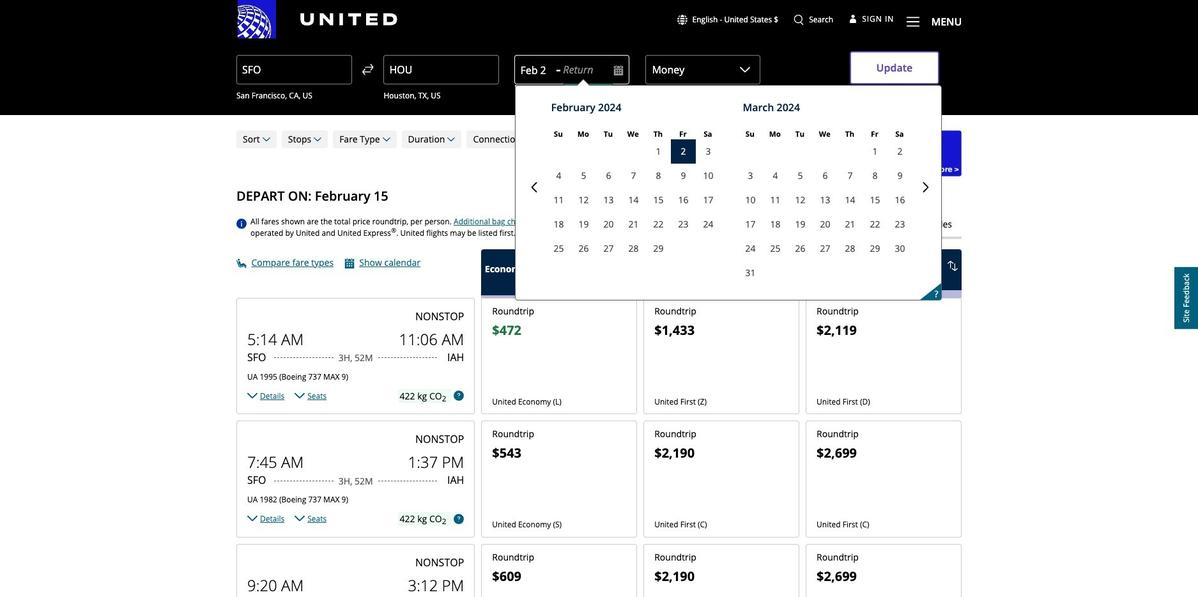 Task type: describe. For each thing, give the bounding box(es) containing it.
3 row from the top
[[237, 421, 962, 538]]

move backward to switch to the previous month. image
[[530, 182, 540, 192]]

united logo link to homepage image
[[237, 0, 397, 38]]

currently in english united states	$ enter to change image
[[677, 15, 688, 25]]

1 row from the top
[[237, 249, 962, 298]]

To text field
[[384, 55, 500, 84]]

4 row from the top
[[237, 544, 962, 597]]



Task type: locate. For each thing, give the bounding box(es) containing it.
None text field
[[492, 305, 627, 397], [655, 305, 789, 397], [817, 305, 951, 397], [492, 428, 627, 521], [655, 428, 789, 521], [817, 428, 951, 521], [655, 551, 789, 597], [817, 551, 951, 597], [492, 305, 627, 397], [655, 305, 789, 397], [817, 305, 951, 397], [492, 428, 627, 521], [655, 428, 789, 521], [817, 428, 951, 521], [655, 551, 789, 597], [817, 551, 951, 597]]

sort by price image
[[948, 261, 958, 271]]

calendar application
[[519, 86, 1199, 300]]

none text field inside "row"
[[492, 551, 627, 597]]

None text field
[[492, 551, 627, 597]]

From text field
[[237, 55, 352, 84]]

move forward to switch to the next month. image
[[921, 182, 932, 192]]

qdd6h image
[[237, 219, 247, 229]]

tab list
[[834, 217, 962, 239]]

grid
[[237, 298, 962, 597]]

Departure text field
[[521, 56, 551, 85]]

2 row from the top
[[237, 298, 962, 415]]

Return text field
[[563, 56, 615, 85]]

row
[[237, 249, 962, 298], [237, 298, 962, 415], [237, 421, 962, 538], [237, 544, 962, 597]]



Task type: vqa. For each thing, say whether or not it's contained in the screenshot.
1st 14 from right
no



